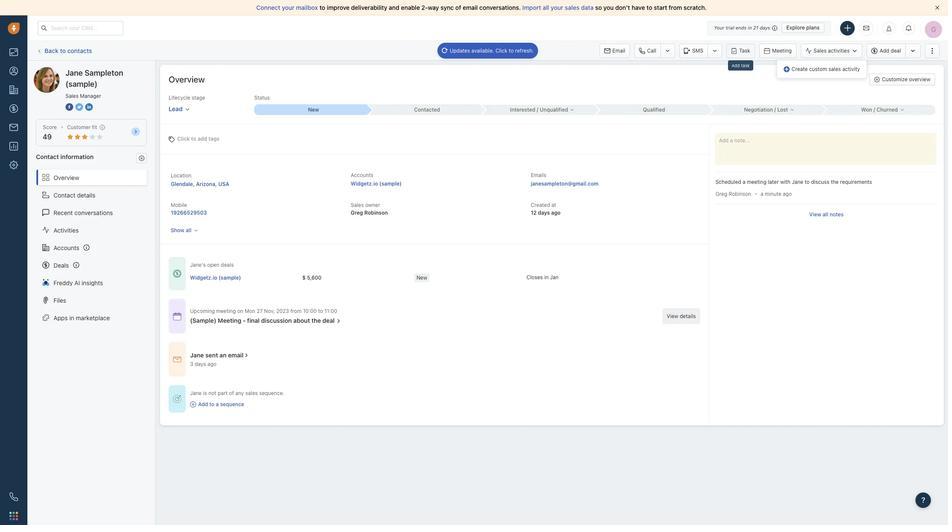 Task type: locate. For each thing, give the bounding box(es) containing it.
negotiation / lost button
[[708, 105, 822, 115]]

0 horizontal spatial widgetz.io (sample) link
[[190, 274, 241, 282]]

1 horizontal spatial sales
[[565, 4, 580, 11]]

ago down with
[[783, 191, 792, 197]]

1 vertical spatial robinson
[[364, 210, 388, 216]]

any
[[235, 390, 244, 397]]

0 vertical spatial details
[[77, 192, 95, 199]]

view for view all notes
[[809, 212, 821, 218]]

stage
[[192, 95, 205, 101]]

2 horizontal spatial /
[[874, 106, 875, 113]]

sales left the data
[[565, 4, 580, 11]]

contact down '49' at the top of page
[[36, 153, 59, 161]]

10:00
[[303, 308, 317, 315]]

not
[[208, 390, 216, 397]]

2 horizontal spatial in
[[748, 25, 752, 30]]

contacted
[[414, 107, 440, 113]]

nov,
[[264, 308, 275, 315]]

details
[[77, 192, 95, 199], [680, 313, 696, 320]]

sales for sales owner greg robinson
[[351, 202, 364, 208]]

jane's
[[190, 262, 206, 268]]

1 horizontal spatial accounts
[[351, 172, 373, 179]]

all
[[543, 4, 549, 11], [823, 212, 828, 218], [186, 227, 191, 234]]

1 vertical spatial click
[[177, 135, 190, 142]]

click inside updates available. click to refresh. link
[[496, 47, 507, 54]]

1 horizontal spatial new
[[417, 275, 427, 281]]

add for add task
[[732, 63, 740, 68]]

sales
[[565, 4, 580, 11], [829, 66, 841, 72], [245, 390, 258, 397]]

1 horizontal spatial container_wx8msf4aqz5i3rn1 image
[[336, 318, 342, 324]]

add deal button
[[867, 43, 905, 58]]

/ right won
[[874, 106, 875, 113]]

2 vertical spatial ago
[[207, 361, 216, 368]]

0 vertical spatial ago
[[783, 191, 792, 197]]

sms button
[[679, 43, 708, 58]]

don't
[[615, 4, 630, 11]]

2 vertical spatial sales
[[351, 202, 364, 208]]

in left jan in the right of the page
[[544, 274, 549, 281]]

1 vertical spatial view
[[667, 313, 678, 320]]

1 vertical spatial overview
[[54, 174, 79, 181]]

0 vertical spatial a
[[743, 179, 746, 185]]

(sample)
[[190, 317, 216, 325]]

contact up recent
[[54, 192, 75, 199]]

(sample) up manager
[[97, 67, 121, 74]]

meeting left on at the left bottom
[[216, 308, 236, 315]]

0 horizontal spatial deal
[[322, 317, 335, 325]]

1 vertical spatial the
[[312, 317, 321, 325]]

0 vertical spatial click
[[496, 47, 507, 54]]

0 vertical spatial sales
[[565, 4, 580, 11]]

/ inside button
[[774, 106, 776, 113]]

activity
[[843, 66, 860, 72]]

1 vertical spatial details
[[680, 313, 696, 320]]

accounts for accounts widgetz.io (sample)
[[351, 172, 373, 179]]

add down the is
[[198, 402, 208, 408]]

widgetz.io (sample)
[[190, 275, 241, 281]]

1 horizontal spatial meeting
[[772, 47, 792, 54]]

sales inside button
[[814, 47, 827, 54]]

mailbox
[[296, 4, 318, 11]]

1 vertical spatial new
[[417, 275, 427, 281]]

in for closes in jan
[[544, 274, 549, 281]]

to down not
[[209, 402, 214, 408]]

container_wx8msf4aqz5i3rn1 image
[[173, 270, 182, 278], [244, 353, 250, 359], [173, 356, 182, 364], [173, 395, 182, 404], [190, 402, 196, 408]]

jane for jane sampleton (sample) sales manager
[[65, 68, 83, 77]]

janesampleton@gmail.com
[[531, 181, 599, 187]]

1 horizontal spatial in
[[544, 274, 549, 281]]

2 vertical spatial all
[[186, 227, 191, 234]]

1 horizontal spatial deal
[[891, 47, 901, 54]]

your
[[282, 4, 294, 11], [551, 4, 563, 11]]

sequence
[[220, 402, 244, 408]]

ago down sent
[[207, 361, 216, 368]]

to left the add
[[191, 135, 196, 142]]

1 vertical spatial contact
[[54, 192, 75, 199]]

1 your from the left
[[282, 4, 294, 11]]

meeting
[[772, 47, 792, 54], [218, 317, 241, 325]]

1 horizontal spatial of
[[455, 4, 461, 11]]

click left the add
[[177, 135, 190, 142]]

days right 21
[[760, 25, 770, 30]]

(sample) for jane sampleton (sample) sales manager
[[65, 80, 97, 89]]

add inside tooltip
[[732, 63, 740, 68]]

click right available. at the top
[[496, 47, 507, 54]]

upcoming meeting on mon 27 nov, 2023 from 10:00 to 11:00
[[190, 308, 337, 315]]

jane up 3
[[190, 352, 204, 359]]

1 horizontal spatial sales
[[351, 202, 364, 208]]

0 horizontal spatial robinson
[[364, 210, 388, 216]]

0 horizontal spatial sales
[[245, 390, 258, 397]]

days
[[760, 25, 770, 30], [538, 210, 550, 216], [195, 361, 206, 368]]

conversations.
[[479, 4, 521, 11]]

5,600
[[307, 275, 322, 281]]

janesampleton@gmail.com link
[[531, 180, 599, 188]]

sampleton down the contacts
[[66, 67, 95, 74]]

emails
[[531, 172, 546, 179]]

phone image
[[9, 493, 18, 502]]

email
[[612, 47, 625, 54]]

container_wx8msf4aqz5i3rn1 image
[[173, 312, 182, 321], [336, 318, 342, 324]]

add to a sequence link
[[190, 401, 284, 409]]

deals
[[221, 262, 234, 268]]

0 horizontal spatial accounts
[[54, 244, 79, 252]]

sales for sales activities
[[814, 47, 827, 54]]

0 horizontal spatial days
[[195, 361, 206, 368]]

apps in marketplace
[[54, 314, 110, 322]]

(sample) inside jane sampleton (sample) sales manager
[[65, 80, 97, 89]]

0 horizontal spatial /
[[537, 106, 538, 113]]

manager
[[80, 93, 101, 99]]

19266529503
[[171, 210, 207, 216]]

0 horizontal spatial widgetz.io
[[190, 275, 217, 281]]

your left the mailbox on the top left of the page
[[282, 4, 294, 11]]

1 vertical spatial sales
[[65, 93, 79, 99]]

overview up contact details
[[54, 174, 79, 181]]

2 vertical spatial add
[[198, 402, 208, 408]]

1 horizontal spatial widgetz.io (sample) link
[[351, 181, 402, 187]]

deal down 11:00
[[322, 317, 335, 325]]

score
[[43, 124, 57, 131]]

0 vertical spatial deal
[[891, 47, 901, 54]]

1 vertical spatial deal
[[322, 317, 335, 325]]

1 horizontal spatial a
[[743, 179, 746, 185]]

show all
[[171, 227, 191, 234]]

widgetz.io inside accounts widgetz.io (sample)
[[351, 181, 378, 187]]

container_wx8msf4aqz5i3rn1 image left the is
[[173, 395, 182, 404]]

in right the apps
[[69, 314, 74, 322]]

overview
[[909, 76, 931, 83]]

sales
[[814, 47, 827, 54], [65, 93, 79, 99], [351, 202, 364, 208]]

container_wx8msf4aqz5i3rn1 image left add to a sequence
[[190, 402, 196, 408]]

email right sync
[[463, 4, 478, 11]]

sampleton for jane sampleton (sample)
[[66, 67, 95, 74]]

your trial ends in 21 days
[[714, 25, 770, 30]]

from up about
[[290, 308, 302, 315]]

jane left the is
[[190, 390, 202, 397]]

container_wx8msf4aqz5i3rn1 image left upcoming
[[173, 312, 182, 321]]

jane sampleton (sample) sales manager
[[65, 68, 123, 99]]

accounts down activities
[[54, 244, 79, 252]]

sampleton for jane sampleton (sample) sales manager
[[85, 68, 123, 77]]

from right start
[[669, 4, 682, 11]]

of right sync
[[455, 4, 461, 11]]

1 horizontal spatial robinson
[[729, 191, 751, 197]]

notes
[[830, 212, 844, 218]]

0 horizontal spatial all
[[186, 227, 191, 234]]

view details
[[667, 313, 696, 320]]

contacts
[[67, 47, 92, 54]]

1 horizontal spatial the
[[831, 179, 839, 185]]

0 vertical spatial meeting
[[747, 179, 767, 185]]

requirements
[[840, 179, 872, 185]]

2 vertical spatial sales
[[245, 390, 258, 397]]

overview up the lifecycle stage at left top
[[169, 74, 205, 84]]

contact for contact information
[[36, 153, 59, 161]]

owner
[[365, 202, 380, 208]]

all right import
[[543, 4, 549, 11]]

2 horizontal spatial sales
[[814, 47, 827, 54]]

row
[[190, 269, 639, 287]]

meeting up create
[[772, 47, 792, 54]]

widgetz.io inside widgetz.io (sample) link
[[190, 275, 217, 281]]

1 vertical spatial from
[[290, 308, 302, 315]]

1 horizontal spatial greg
[[716, 191, 727, 197]]

ago down at
[[551, 210, 561, 216]]

jane down the contacts
[[65, 68, 83, 77]]

on
[[237, 308, 243, 315]]

about
[[293, 317, 310, 325]]

the right discuss
[[831, 179, 839, 185]]

meeting down on at the left bottom
[[218, 317, 241, 325]]

greg down scheduled
[[716, 191, 727, 197]]

3 / from the left
[[874, 106, 875, 113]]

to left refresh.
[[509, 47, 514, 54]]

sales left owner
[[351, 202, 364, 208]]

view all notes
[[809, 212, 844, 218]]

1 vertical spatial email
[[228, 352, 244, 359]]

jane down back
[[51, 67, 64, 74]]

1 vertical spatial days
[[538, 210, 550, 216]]

connect your mailbox link
[[256, 4, 320, 11]]

1 horizontal spatial email
[[463, 4, 478, 11]]

(sample) inside accounts widgetz.io (sample)
[[379, 181, 402, 187]]

all left notes on the right top of the page
[[823, 212, 828, 218]]

1 horizontal spatial click
[[496, 47, 507, 54]]

2 vertical spatial in
[[69, 314, 74, 322]]

apps
[[54, 314, 68, 322]]

qualified link
[[595, 105, 708, 115]]

1 vertical spatial meeting
[[216, 308, 236, 315]]

view
[[809, 212, 821, 218], [667, 313, 678, 320]]

0 horizontal spatial sales
[[65, 93, 79, 99]]

1 horizontal spatial widgetz.io
[[351, 181, 378, 187]]

widgetz.io down jane's
[[190, 275, 217, 281]]

49 button
[[43, 133, 52, 141]]

the
[[831, 179, 839, 185], [312, 317, 321, 325]]

add left task
[[732, 63, 740, 68]]

1 horizontal spatial /
[[774, 106, 776, 113]]

0 vertical spatial in
[[748, 25, 752, 30]]

a left minute
[[761, 191, 764, 197]]

sales inside "sales owner greg robinson"
[[351, 202, 364, 208]]

add up customize
[[880, 47, 889, 54]]

days right 3
[[195, 361, 206, 368]]

meeting
[[747, 179, 767, 185], [216, 308, 236, 315]]

$
[[302, 275, 306, 281]]

add task tooltip
[[728, 60, 753, 73]]

0 horizontal spatial view
[[667, 313, 678, 320]]

contact details
[[54, 192, 95, 199]]

0 vertical spatial the
[[831, 179, 839, 185]]

2 horizontal spatial sales
[[829, 66, 841, 72]]

widgetz.io (sample) link down open
[[190, 274, 241, 282]]

tags
[[209, 135, 220, 142]]

0 vertical spatial contact
[[36, 153, 59, 161]]

your right import
[[551, 4, 563, 11]]

0 horizontal spatial meeting
[[218, 317, 241, 325]]

robinson down owner
[[364, 210, 388, 216]]

1 horizontal spatial meeting
[[747, 179, 767, 185]]

new inside "row"
[[417, 275, 427, 281]]

0 horizontal spatial from
[[290, 308, 302, 315]]

0 horizontal spatial email
[[228, 352, 244, 359]]

1 vertical spatial in
[[544, 274, 549, 281]]

add task
[[732, 63, 750, 68]]

with
[[780, 179, 790, 185]]

closes
[[527, 274, 543, 281]]

in inside "row"
[[544, 274, 549, 281]]

0 vertical spatial view
[[809, 212, 821, 218]]

all right show
[[186, 227, 191, 234]]

accounts inside accounts widgetz.io (sample)
[[351, 172, 373, 179]]

all for view all notes
[[823, 212, 828, 218]]

add inside button
[[880, 47, 889, 54]]

/
[[537, 106, 538, 113], [774, 106, 776, 113], [874, 106, 875, 113]]

a right scheduled
[[743, 179, 746, 185]]

0 vertical spatial widgetz.io
[[351, 181, 378, 187]]

sales right any
[[245, 390, 258, 397]]

0 vertical spatial email
[[463, 4, 478, 11]]

/ right interested
[[537, 106, 538, 113]]

sampleton inside jane sampleton (sample) sales manager
[[85, 68, 123, 77]]

sampleton up manager
[[85, 68, 123, 77]]

widgetz.io (sample) link up owner
[[351, 181, 402, 187]]

of left any
[[229, 390, 234, 397]]

1 vertical spatial a
[[761, 191, 764, 197]]

(sample) down jane sampleton (sample) in the left top of the page
[[65, 80, 97, 89]]

/ for interested
[[537, 106, 538, 113]]

1 / from the left
[[537, 106, 538, 113]]

greg inside "sales owner greg robinson"
[[351, 210, 363, 216]]

widgetz.io up owner
[[351, 181, 378, 187]]

1 vertical spatial add
[[732, 63, 740, 68]]

0 horizontal spatial details
[[77, 192, 95, 199]]

0 vertical spatial new
[[308, 107, 319, 113]]

0 vertical spatial greg
[[716, 191, 727, 197]]

21
[[753, 25, 758, 30]]

widgetz.io
[[351, 181, 378, 187], [190, 275, 217, 281]]

deal up customize
[[891, 47, 901, 54]]

freddy ai insights
[[54, 279, 103, 287]]

0 horizontal spatial of
[[229, 390, 234, 397]]

2 / from the left
[[774, 106, 776, 113]]

interested / unqualified button
[[481, 105, 595, 115]]

container_wx8msf4aqz5i3rn1 image left widgetz.io (sample) at the left of the page
[[173, 270, 182, 278]]

ai
[[74, 279, 80, 287]]

sales left activity
[[829, 66, 841, 72]]

1 vertical spatial greg
[[351, 210, 363, 216]]

open
[[207, 262, 219, 268]]

sales up facebook circled image
[[65, 93, 79, 99]]

freshworks switcher image
[[9, 512, 18, 521]]

1 vertical spatial widgetz.io (sample) link
[[190, 274, 241, 282]]

sent
[[205, 352, 218, 359]]

2 horizontal spatial all
[[823, 212, 828, 218]]

sales up custom
[[814, 47, 827, 54]]

scratch.
[[684, 4, 707, 11]]

greg down accounts widgetz.io (sample)
[[351, 210, 363, 216]]

jane inside jane sampleton (sample) sales manager
[[65, 68, 83, 77]]

at
[[552, 202, 556, 208]]

sales activities button
[[801, 43, 867, 58]]

0 horizontal spatial overview
[[54, 174, 79, 181]]

days down created at the top
[[538, 210, 550, 216]]

emails janesampleton@gmail.com
[[531, 172, 599, 187]]

1 vertical spatial ago
[[551, 210, 561, 216]]

is
[[203, 390, 207, 397]]

a down not
[[216, 402, 219, 408]]

container_wx8msf4aqz5i3rn1 image down 11:00
[[336, 318, 342, 324]]

robinson inside "sales owner greg robinson"
[[364, 210, 388, 216]]

to
[[320, 4, 325, 11], [647, 4, 652, 11], [60, 47, 66, 54], [509, 47, 514, 54], [191, 135, 196, 142], [805, 179, 810, 185], [318, 308, 323, 315], [209, 402, 214, 408]]

0 horizontal spatial the
[[312, 317, 321, 325]]

2 vertical spatial a
[[216, 402, 219, 408]]

linkedin circled image
[[85, 103, 93, 112]]

in left 21
[[748, 25, 752, 30]]

accounts up owner
[[351, 172, 373, 179]]

jane for jane sent an email
[[190, 352, 204, 359]]

contact
[[36, 153, 59, 161], [54, 192, 75, 199]]

robinson down scheduled
[[729, 191, 751, 197]]

location
[[171, 173, 192, 179]]

0 horizontal spatial in
[[69, 314, 74, 322]]

(sample) down the deals
[[219, 275, 241, 281]]

0 horizontal spatial greg
[[351, 210, 363, 216]]

0 horizontal spatial click
[[177, 135, 190, 142]]

final
[[247, 317, 260, 325]]

0 vertical spatial overview
[[169, 74, 205, 84]]

(sample) for jane sampleton (sample)
[[97, 67, 121, 74]]

(sample) up owner
[[379, 181, 402, 187]]

widgetz.io (sample) link
[[351, 181, 402, 187], [190, 274, 241, 282]]

/ left lost on the right of page
[[774, 106, 776, 113]]

show
[[171, 227, 184, 234]]

the down 10:00
[[312, 317, 321, 325]]

meeting left later at right top
[[747, 179, 767, 185]]

deal inside button
[[891, 47, 901, 54]]

0 vertical spatial widgetz.io (sample) link
[[351, 181, 402, 187]]

jan
[[550, 274, 559, 281]]

0 horizontal spatial your
[[282, 4, 294, 11]]

won / churned button
[[822, 105, 935, 115]]

details for view details
[[680, 313, 696, 320]]

email right an
[[228, 352, 244, 359]]

1 vertical spatial widgetz.io
[[190, 275, 217, 281]]

1 horizontal spatial ago
[[551, 210, 561, 216]]

0 horizontal spatial container_wx8msf4aqz5i3rn1 image
[[173, 312, 182, 321]]



Task type: describe. For each thing, give the bounding box(es) containing it.
phone element
[[5, 489, 22, 506]]

jane for jane sampleton (sample)
[[51, 67, 64, 74]]

created
[[531, 202, 550, 208]]

task
[[741, 63, 750, 68]]

sales activities button
[[801, 43, 863, 58]]

won / churned link
[[822, 105, 935, 115]]

status
[[254, 95, 270, 101]]

/ for won
[[874, 106, 875, 113]]

marketplace
[[76, 314, 110, 322]]

customize overview
[[882, 76, 931, 83]]

2 horizontal spatial days
[[760, 25, 770, 30]]

back to contacts link
[[36, 44, 92, 57]]

import all your sales data link
[[522, 4, 595, 11]]

/ for negotiation
[[774, 106, 776, 113]]

(sample) inside "row"
[[219, 275, 241, 281]]

sequence.
[[259, 390, 284, 397]]

container_wx8msf4aqz5i3rn1 image right an
[[244, 353, 250, 359]]

call button
[[634, 43, 661, 58]]

0 vertical spatial of
[[455, 4, 461, 11]]

add for add deal
[[880, 47, 889, 54]]

3
[[190, 361, 193, 368]]

arizona,
[[196, 181, 217, 187]]

glendale,
[[171, 181, 195, 187]]

your
[[714, 25, 724, 30]]

facebook circled image
[[65, 103, 73, 112]]

scheduled
[[716, 179, 741, 185]]

call link
[[634, 43, 661, 58]]

jane for jane is not part of any sales sequence.
[[190, 390, 202, 397]]

0 vertical spatial robinson
[[729, 191, 751, 197]]

activities
[[828, 47, 850, 54]]

sync
[[441, 4, 454, 11]]

updates available. click to refresh. link
[[437, 43, 538, 58]]

back
[[45, 47, 58, 54]]

sales inside jane sampleton (sample) sales manager
[[65, 93, 79, 99]]

twitter circled image
[[75, 103, 83, 112]]

sales activities
[[814, 47, 850, 54]]

accounts widgetz.io (sample)
[[351, 172, 402, 187]]

updates
[[450, 47, 470, 54]]

1 vertical spatial meeting
[[218, 317, 241, 325]]

to left 11:00
[[318, 308, 323, 315]]

won
[[861, 106, 872, 113]]

closes in jan
[[527, 274, 559, 281]]

explore plans
[[786, 24, 820, 31]]

0 horizontal spatial new
[[308, 107, 319, 113]]

task button
[[726, 43, 755, 58]]

days inside created at 12 days ago
[[538, 210, 550, 216]]

custom
[[809, 66, 827, 72]]

ago for a minute ago
[[783, 191, 792, 197]]

add for add to a sequence
[[198, 402, 208, 408]]

3 days ago
[[190, 361, 216, 368]]

49
[[43, 133, 52, 141]]

0 horizontal spatial meeting
[[216, 308, 236, 315]]

add
[[198, 135, 207, 142]]

to left start
[[647, 4, 652, 11]]

usa
[[218, 181, 229, 187]]

data
[[581, 4, 594, 11]]

unqualified
[[540, 106, 568, 113]]

lifecycle
[[169, 95, 190, 101]]

19266529503 link
[[171, 210, 207, 216]]

you
[[604, 4, 614, 11]]

jane's open deals
[[190, 262, 234, 268]]

an
[[220, 352, 227, 359]]

churned
[[877, 106, 898, 113]]

details for contact details
[[77, 192, 95, 199]]

back to contacts
[[45, 47, 92, 54]]

2 horizontal spatial a
[[761, 191, 764, 197]]

trial
[[726, 25, 734, 30]]

to right back
[[60, 47, 66, 54]]

negotiation / lost
[[744, 106, 788, 113]]

freddy
[[54, 279, 73, 287]]

information
[[60, 153, 94, 161]]

container_wx8msf4aqz5i3rn1 image inside add to a sequence link
[[190, 402, 196, 408]]

contact for contact details
[[54, 192, 75, 199]]

to left discuss
[[805, 179, 810, 185]]

all for show all
[[186, 227, 191, 234]]

enable
[[401, 4, 420, 11]]

container_wx8msf4aqz5i3rn1 image left 3
[[173, 356, 182, 364]]

import
[[522, 4, 541, 11]]

contact information
[[36, 153, 94, 161]]

in for apps in marketplace
[[69, 314, 74, 322]]

lost
[[777, 106, 788, 113]]

mng settings image
[[139, 155, 145, 161]]

improve
[[327, 4, 350, 11]]

(sample) for accounts widgetz.io (sample)
[[379, 181, 402, 187]]

so
[[595, 4, 602, 11]]

view all notes link
[[809, 211, 844, 219]]

accounts for accounts
[[54, 244, 79, 252]]

start
[[654, 4, 667, 11]]

explore
[[786, 24, 805, 31]]

task
[[739, 47, 750, 54]]

interested
[[510, 106, 535, 113]]

ago for 3 days ago
[[207, 361, 216, 368]]

1 horizontal spatial all
[[543, 4, 549, 11]]

sales owner greg robinson
[[351, 202, 388, 216]]

$ 5,600
[[302, 275, 322, 281]]

view for view details
[[667, 313, 678, 320]]

create
[[792, 66, 808, 72]]

scheduled a meeting later with jane to discuss the requirements
[[716, 179, 872, 185]]

meeting inside button
[[772, 47, 792, 54]]

0 vertical spatial from
[[669, 4, 682, 11]]

updates available. click to refresh.
[[450, 47, 534, 54]]

1 horizontal spatial overview
[[169, 74, 205, 84]]

call
[[647, 47, 656, 54]]

deals
[[54, 262, 69, 269]]

jane right with
[[792, 179, 803, 185]]

ends
[[736, 25, 747, 30]]

customer
[[67, 124, 91, 131]]

ago inside created at 12 days ago
[[551, 210, 561, 216]]

1 vertical spatial sales
[[829, 66, 841, 72]]

fit
[[92, 124, 97, 131]]

close image
[[935, 6, 940, 10]]

activities
[[54, 227, 79, 234]]

row containing closes in jan
[[190, 269, 639, 287]]

to right the mailbox on the top left of the page
[[320, 4, 325, 11]]

2 your from the left
[[551, 4, 563, 11]]

mon
[[245, 308, 255, 315]]

won / churned
[[861, 106, 898, 113]]

0 horizontal spatial a
[[216, 402, 219, 408]]

-
[[243, 317, 246, 325]]

1 vertical spatial of
[[229, 390, 234, 397]]

files
[[54, 297, 66, 304]]

Search your CRM... text field
[[38, 21, 123, 35]]

email image
[[863, 24, 869, 32]]

plans
[[806, 24, 820, 31]]

customer fit
[[67, 124, 97, 131]]

interested / unqualified
[[510, 106, 568, 113]]

new link
[[254, 105, 368, 115]]

27
[[257, 308, 263, 315]]

2-
[[422, 4, 428, 11]]



Task type: vqa. For each thing, say whether or not it's contained in the screenshot.
Up
no



